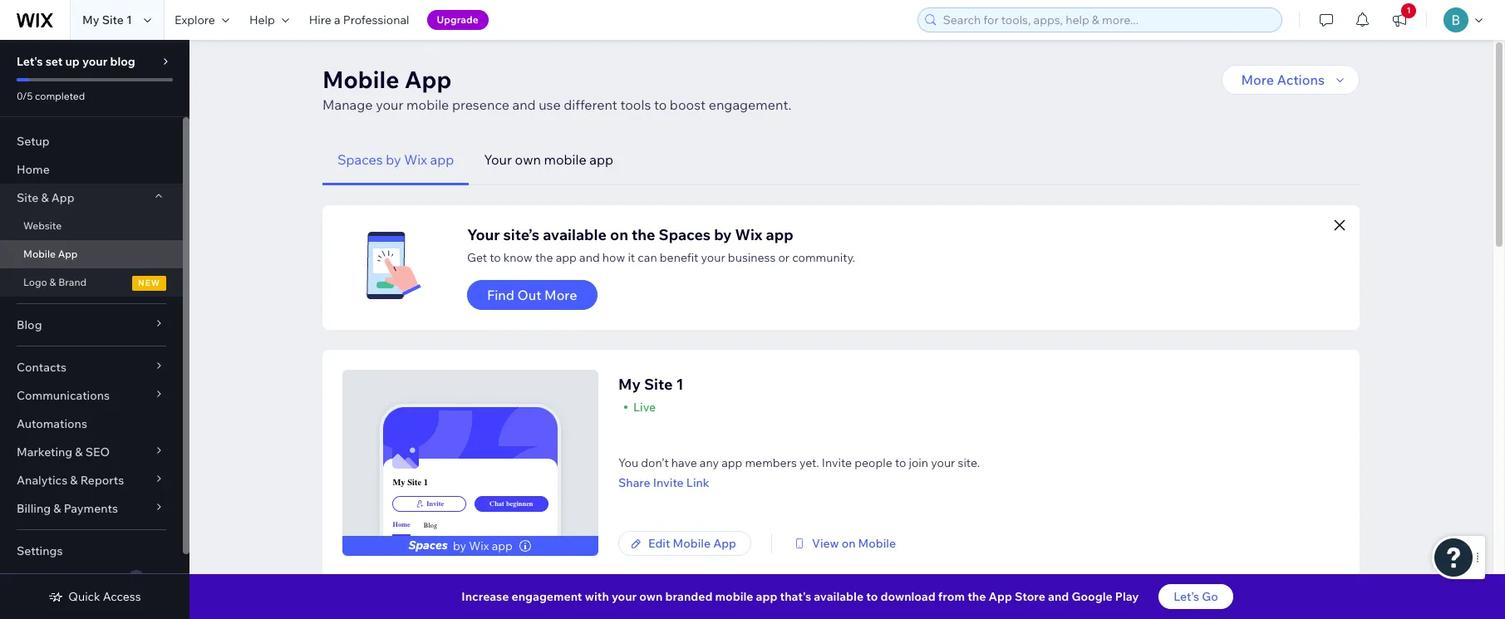 Task type: locate. For each thing, give the bounding box(es) containing it.
own inside button
[[515, 151, 541, 168]]

2 horizontal spatial invite
[[822, 455, 852, 470]]

your inside "your site's available on the spaces by wix app get to know the app and how it can benefit your business or community."
[[467, 225, 500, 244]]

you don't have any app members yet. invite people to join your site. share invite link
[[618, 455, 980, 490]]

the up can at the top left of page
[[632, 225, 655, 244]]

& inside site & app 'popup button'
[[41, 190, 49, 205]]

tab list
[[322, 135, 1360, 185]]

& left seo
[[75, 445, 83, 460]]

mobile inside button
[[673, 536, 711, 551]]

setup
[[17, 134, 50, 149]]

to left download
[[866, 589, 878, 604]]

1 horizontal spatial the
[[632, 225, 655, 244]]

more inside button
[[544, 287, 577, 303]]

contacts
[[17, 360, 66, 375]]

&
[[41, 190, 49, 205], [49, 276, 56, 288], [75, 445, 83, 460], [70, 473, 78, 488], [53, 501, 61, 516]]

engagement
[[512, 589, 582, 604]]

& right billing
[[53, 501, 61, 516]]

1 vertical spatial available
[[814, 589, 864, 604]]

1 horizontal spatial more
[[1241, 71, 1274, 88]]

know
[[503, 250, 533, 265]]

analytics
[[17, 473, 67, 488]]

2 horizontal spatial wix
[[735, 225, 763, 244]]

marketing
[[17, 445, 72, 460]]

app down upgrade button
[[404, 65, 452, 94]]

more inside dropdown button
[[1241, 71, 1274, 88]]

1 horizontal spatial mobile
[[544, 151, 586, 168]]

0 vertical spatial blog
[[17, 317, 42, 332]]

1 vertical spatial home
[[393, 521, 410, 528]]

invite up home blog
[[426, 500, 444, 508]]

edit mobile app
[[648, 536, 736, 551]]

go
[[1202, 589, 1218, 604]]

1 horizontal spatial home
[[393, 521, 410, 528]]

invite down "don't"
[[653, 475, 684, 490]]

0 vertical spatial my
[[82, 12, 99, 27]]

app inside 'popup button'
[[51, 190, 74, 205]]

mobile app manage your mobile presence and use different tools to boost engagement.
[[322, 65, 791, 113]]

mobile inside mobile app manage your mobile presence and use different tools to boost engagement.
[[322, 65, 399, 94]]

mobile
[[322, 65, 399, 94], [23, 248, 56, 260], [673, 536, 711, 551], [858, 536, 896, 551]]

google
[[1072, 589, 1112, 604]]

to inside "your site's available on the spaces by wix app get to know the app and how it can benefit your business or community."
[[490, 250, 501, 265]]

app right edit
[[713, 536, 736, 551]]

home link
[[0, 155, 183, 184]]

chat beginnen
[[490, 500, 533, 508]]

contacts button
[[0, 353, 183, 381]]

0 horizontal spatial mobile
[[406, 96, 449, 113]]

let's go
[[1174, 589, 1218, 604]]

out
[[517, 287, 541, 303]]

more left actions
[[1241, 71, 1274, 88]]

by inside "your site's available on the spaces by wix app get to know the app and how it can benefit your business or community."
[[714, 225, 732, 244]]

your right up
[[82, 54, 107, 69]]

business
[[728, 250, 776, 265]]

& left reports
[[70, 473, 78, 488]]

& right logo
[[49, 276, 56, 288]]

my
[[82, 12, 99, 27], [618, 375, 641, 394], [393, 477, 405, 488]]

and inside "your site's available on the spaces by wix app get to know the app and how it can benefit your business or community."
[[579, 250, 600, 265]]

mobile left presence
[[406, 96, 449, 113]]

up
[[65, 54, 80, 69]]

to for app
[[654, 96, 667, 113]]

your down presence
[[484, 151, 512, 168]]

1
[[1407, 5, 1411, 16], [126, 12, 132, 27], [676, 375, 684, 394], [424, 477, 428, 488]]

download
[[880, 589, 935, 604]]

0 vertical spatial by
[[386, 151, 401, 168]]

and left use
[[512, 96, 536, 113]]

and left how
[[579, 250, 600, 265]]

website
[[23, 219, 62, 232]]

2 vertical spatial by
[[453, 539, 466, 553]]

my up let's set up your blog
[[82, 12, 99, 27]]

mobile inside mobile app manage your mobile presence and use different tools to boost engagement.
[[406, 96, 449, 113]]

mobile down website
[[23, 248, 56, 260]]

1 vertical spatial wix
[[735, 225, 763, 244]]

app
[[404, 65, 452, 94], [51, 190, 74, 205], [58, 248, 78, 260], [713, 536, 736, 551], [989, 589, 1012, 604]]

site & app
[[17, 190, 74, 205]]

app inside mobile app manage your mobile presence and use different tools to boost engagement.
[[404, 65, 452, 94]]

manage
[[322, 96, 373, 113]]

1 vertical spatial the
[[535, 250, 553, 265]]

1 horizontal spatial invite
[[653, 475, 684, 490]]

0 horizontal spatial by
[[386, 151, 401, 168]]

your for engagement
[[612, 589, 637, 604]]

my up home blog
[[393, 477, 405, 488]]

hire a professional link
[[299, 0, 419, 40]]

let's go button
[[1159, 584, 1233, 609]]

0/5
[[17, 90, 33, 102]]

0 vertical spatial and
[[512, 96, 536, 113]]

on right view
[[842, 536, 856, 551]]

blog
[[110, 54, 135, 69]]

1 horizontal spatial and
[[579, 250, 600, 265]]

1 vertical spatial more
[[544, 287, 577, 303]]

1 horizontal spatial wix
[[469, 539, 489, 553]]

2 horizontal spatial the
[[967, 589, 986, 604]]

let's set up your blog
[[17, 54, 135, 69]]

my up live in the bottom left of the page
[[618, 375, 641, 394]]

2 vertical spatial mobile
[[715, 589, 753, 604]]

to right tools
[[654, 96, 667, 113]]

0 vertical spatial the
[[632, 225, 655, 244]]

0 vertical spatial more
[[1241, 71, 1274, 88]]

and inside mobile app manage your mobile presence and use different tools to boost engagement.
[[512, 96, 536, 113]]

view on mobile button
[[792, 536, 896, 551]]

own
[[515, 151, 541, 168], [639, 589, 663, 604]]

1 vertical spatial by
[[714, 225, 732, 244]]

site up blog at the left of page
[[102, 12, 124, 27]]

home inside sidebar element
[[17, 162, 50, 177]]

home inside home blog
[[393, 521, 410, 528]]

chat
[[490, 500, 504, 508]]

quick
[[68, 589, 100, 604]]

1 vertical spatial on
[[842, 536, 856, 551]]

billing & payments button
[[0, 494, 183, 523]]

0 horizontal spatial blog
[[17, 317, 42, 332]]

on up how
[[610, 225, 628, 244]]

my site 1
[[82, 12, 132, 27], [618, 375, 684, 394], [393, 477, 428, 488]]

1 horizontal spatial by
[[453, 539, 466, 553]]

available right that's in the bottom right of the page
[[814, 589, 864, 604]]

mobile inside sidebar element
[[23, 248, 56, 260]]

invite
[[822, 455, 852, 470], [653, 475, 684, 490], [426, 500, 444, 508]]

your
[[82, 54, 107, 69], [376, 96, 403, 113], [701, 250, 725, 265], [931, 455, 955, 470], [612, 589, 637, 604]]

your for app
[[376, 96, 403, 113]]

1 vertical spatial my
[[618, 375, 641, 394]]

the right know
[[535, 250, 553, 265]]

2 vertical spatial the
[[967, 589, 986, 604]]

to inside mobile app manage your mobile presence and use different tools to boost engagement.
[[654, 96, 667, 113]]

0 vertical spatial spaces
[[337, 151, 383, 168]]

new
[[138, 278, 160, 288]]

your inside you don't have any app members yet. invite people to join your site. share invite link
[[931, 455, 955, 470]]

set
[[45, 54, 63, 69]]

website link
[[0, 212, 183, 240]]

your up get
[[467, 225, 500, 244]]

communications button
[[0, 381, 183, 410]]

2 horizontal spatial mobile
[[715, 589, 753, 604]]

1 horizontal spatial my site 1
[[393, 477, 428, 488]]

0 horizontal spatial home
[[17, 162, 50, 177]]

0 horizontal spatial the
[[535, 250, 553, 265]]

0 horizontal spatial more
[[544, 287, 577, 303]]

1 vertical spatial mobile
[[544, 151, 586, 168]]

0 horizontal spatial own
[[515, 151, 541, 168]]

to left join
[[895, 455, 906, 470]]

explore
[[174, 12, 215, 27]]

my site 1 up blog at the left of page
[[82, 12, 132, 27]]

2 vertical spatial my
[[393, 477, 405, 488]]

0 horizontal spatial invite
[[426, 500, 444, 508]]

your own mobile app button
[[469, 135, 628, 185]]

link
[[686, 475, 709, 490]]

spaces down manage
[[337, 151, 383, 168]]

0 vertical spatial your
[[484, 151, 512, 168]]

1 vertical spatial and
[[579, 250, 600, 265]]

by inside spaces by wix app button
[[386, 151, 401, 168]]

1 vertical spatial spaces
[[659, 225, 711, 244]]

own left branded
[[639, 589, 663, 604]]

0 horizontal spatial on
[[610, 225, 628, 244]]

the right from
[[967, 589, 986, 604]]

& inside analytics & reports 'dropdown button'
[[70, 473, 78, 488]]

site
[[102, 12, 124, 27], [17, 190, 38, 205], [644, 375, 673, 394], [407, 477, 421, 488]]

& for marketing
[[75, 445, 83, 460]]

available up how
[[543, 225, 607, 244]]

my site 1 up home blog
[[393, 477, 428, 488]]

1 horizontal spatial own
[[639, 589, 663, 604]]

your right manage
[[376, 96, 403, 113]]

more actions
[[1241, 71, 1325, 88]]

view on mobile
[[812, 536, 896, 551]]

app down presence
[[430, 151, 454, 168]]

your right the "benefit"
[[701, 250, 725, 265]]

access
[[103, 589, 141, 604]]

wix inside "your site's available on the spaces by wix app get to know the app and how it can benefit your business or community."
[[735, 225, 763, 244]]

app left 'store'
[[989, 589, 1012, 604]]

and right 'store'
[[1048, 589, 1069, 604]]

mobile right edit
[[673, 536, 711, 551]]

mobile right branded
[[715, 589, 753, 604]]

more right out
[[544, 287, 577, 303]]

home for home
[[17, 162, 50, 177]]

setup link
[[0, 127, 183, 155]]

1 vertical spatial my site 1
[[618, 375, 684, 394]]

1 vertical spatial own
[[639, 589, 663, 604]]

people
[[854, 455, 892, 470]]

0 horizontal spatial available
[[543, 225, 607, 244]]

use
[[539, 96, 561, 113]]

1 vertical spatial invite
[[653, 475, 684, 490]]

available
[[543, 225, 607, 244], [814, 589, 864, 604]]

mobile up manage
[[322, 65, 399, 94]]

& inside the billing & payments popup button
[[53, 501, 61, 516]]

spaces up the "benefit"
[[659, 225, 711, 244]]

yet.
[[799, 455, 819, 470]]

2 vertical spatial wix
[[469, 539, 489, 553]]

your inside the your own mobile app button
[[484, 151, 512, 168]]

1 vertical spatial your
[[467, 225, 500, 244]]

app left how
[[556, 250, 577, 265]]

1 horizontal spatial spaces
[[659, 225, 711, 244]]

to for site's
[[490, 250, 501, 265]]

0 horizontal spatial and
[[512, 96, 536, 113]]

1 horizontal spatial my
[[393, 477, 405, 488]]

you
[[618, 455, 638, 470]]

1 horizontal spatial blog
[[424, 522, 437, 529]]

invite right yet.
[[822, 455, 852, 470]]

site.
[[958, 455, 980, 470]]

your inside mobile app manage your mobile presence and use different tools to boost engagement.
[[376, 96, 403, 113]]

your right join
[[931, 455, 955, 470]]

app right any
[[721, 455, 742, 470]]

1 vertical spatial blog
[[424, 522, 437, 529]]

mobile down use
[[544, 151, 586, 168]]

spaces inside "your site's available on the spaces by wix app get to know the app and how it can benefit your business or community."
[[659, 225, 711, 244]]

2 vertical spatial and
[[1048, 589, 1069, 604]]

0 horizontal spatial my site 1
[[82, 12, 132, 27]]

my site 1 up live in the bottom left of the page
[[618, 375, 684, 394]]

0 vertical spatial on
[[610, 225, 628, 244]]

0 vertical spatial mobile
[[406, 96, 449, 113]]

own down use
[[515, 151, 541, 168]]

site up website
[[17, 190, 38, 205]]

branded
[[665, 589, 713, 604]]

0 vertical spatial own
[[515, 151, 541, 168]]

1 horizontal spatial on
[[842, 536, 856, 551]]

your inside "your site's available on the spaces by wix app get to know the app and how it can benefit your business or community."
[[701, 250, 725, 265]]

0 horizontal spatial spaces
[[337, 151, 383, 168]]

live
[[633, 400, 656, 415]]

0 vertical spatial home
[[17, 162, 50, 177]]

app up website
[[51, 190, 74, 205]]

0 vertical spatial wix
[[404, 151, 427, 168]]

your
[[484, 151, 512, 168], [467, 225, 500, 244]]

upgrade button
[[427, 10, 488, 30]]

members
[[745, 455, 797, 470]]

0 horizontal spatial wix
[[404, 151, 427, 168]]

& inside 'marketing & seo' popup button
[[75, 445, 83, 460]]

your inside sidebar element
[[82, 54, 107, 69]]

to
[[654, 96, 667, 113], [490, 250, 501, 265], [895, 455, 906, 470], [866, 589, 878, 604]]

& up website
[[41, 190, 49, 205]]

2 horizontal spatial by
[[714, 225, 732, 244]]

0 vertical spatial available
[[543, 225, 607, 244]]

spaces by wix app
[[337, 151, 454, 168]]

wix
[[404, 151, 427, 168], [735, 225, 763, 244], [469, 539, 489, 553]]

spaces
[[337, 151, 383, 168], [659, 225, 711, 244]]

your right 'with'
[[612, 589, 637, 604]]

& for analytics
[[70, 473, 78, 488]]

to right get
[[490, 250, 501, 265]]

app left that's in the bottom right of the page
[[756, 589, 777, 604]]

0 vertical spatial invite
[[822, 455, 852, 470]]

mobile
[[406, 96, 449, 113], [544, 151, 586, 168], [715, 589, 753, 604]]



Task type: describe. For each thing, give the bounding box(es) containing it.
payments
[[64, 501, 118, 516]]

mobile inside button
[[544, 151, 586, 168]]

sidebar element
[[0, 40, 189, 619]]

app inside you don't have any app members yet. invite people to join your site. share invite link
[[721, 455, 742, 470]]

tab list containing spaces by wix app
[[322, 135, 1360, 185]]

seo
[[85, 445, 110, 460]]

your for site's
[[467, 225, 500, 244]]

brand
[[58, 276, 87, 288]]

1 button
[[1381, 0, 1418, 40]]

quick access
[[68, 589, 141, 604]]

completed
[[35, 90, 85, 102]]

more actions button
[[1221, 65, 1360, 95]]

2 horizontal spatial and
[[1048, 589, 1069, 604]]

your for set
[[82, 54, 107, 69]]

to for engagement
[[866, 589, 878, 604]]

that's
[[780, 589, 811, 604]]

logo & brand
[[23, 276, 87, 288]]

2 vertical spatial my site 1
[[393, 477, 428, 488]]

& for site
[[41, 190, 49, 205]]

professional
[[343, 12, 409, 27]]

2 vertical spatial invite
[[426, 500, 444, 508]]

tools
[[620, 96, 651, 113]]

settings link
[[0, 537, 183, 565]]

app up brand
[[58, 248, 78, 260]]

to inside you don't have any app members yet. invite people to join your site. share invite link
[[895, 455, 906, 470]]

find
[[487, 287, 514, 303]]

mobile right view
[[858, 536, 896, 551]]

get
[[467, 250, 487, 265]]

don't
[[641, 455, 669, 470]]

0/5 completed
[[17, 90, 85, 102]]

site inside 'popup button'
[[17, 190, 38, 205]]

0 horizontal spatial my
[[82, 12, 99, 27]]

your site's available on the spaces by wix app get to know the app and how it can benefit your business or community.
[[467, 225, 855, 265]]

help
[[249, 12, 275, 27]]

upgrade
[[437, 13, 478, 26]]

your own mobile app
[[484, 151, 613, 168]]

increase
[[462, 589, 509, 604]]

it
[[628, 250, 635, 265]]

1 inside button
[[1407, 5, 1411, 16]]

available inside "your site's available on the spaces by wix app get to know the app and how it can benefit your business or community."
[[543, 225, 607, 244]]

have
[[671, 455, 697, 470]]

spaces inside button
[[337, 151, 383, 168]]

site up home blog
[[407, 477, 421, 488]]

1 horizontal spatial available
[[814, 589, 864, 604]]

play
[[1115, 589, 1139, 604]]

analytics & reports button
[[0, 466, 183, 494]]

different
[[564, 96, 617, 113]]

home for home blog
[[393, 521, 410, 528]]

quick access button
[[48, 589, 141, 604]]

blog inside home blog
[[424, 522, 437, 529]]

share invite link button
[[618, 475, 980, 490]]

from
[[938, 589, 965, 604]]

app up or
[[766, 225, 793, 244]]

& for billing
[[53, 501, 61, 516]]

benefit
[[660, 250, 698, 265]]

spaces by wix app button
[[322, 135, 469, 185]]

apps
[[17, 572, 46, 587]]

marketing & seo
[[17, 445, 110, 460]]

edit
[[648, 536, 670, 551]]

edit mobile app button
[[618, 531, 751, 556]]

your for own
[[484, 151, 512, 168]]

a
[[334, 12, 340, 27]]

app down chat at left bottom
[[492, 539, 513, 553]]

mobile app
[[23, 248, 78, 260]]

increase engagement with your own branded mobile app that's available to download from the app store and google play
[[462, 589, 1139, 604]]

by wix app
[[453, 539, 513, 553]]

2 horizontal spatial my
[[618, 375, 641, 394]]

logo
[[23, 276, 47, 288]]

site & app button
[[0, 184, 183, 212]]

beginnen
[[506, 500, 533, 508]]

billing & payments
[[17, 501, 118, 516]]

find out more button
[[467, 280, 597, 310]]

app down different
[[589, 151, 613, 168]]

or
[[778, 250, 790, 265]]

blog inside dropdown button
[[17, 317, 42, 332]]

automations
[[17, 416, 87, 431]]

let's
[[1174, 589, 1199, 604]]

mobile app link
[[0, 240, 183, 268]]

on inside "your site's available on the spaces by wix app get to know the app and how it can benefit your business or community."
[[610, 225, 628, 244]]

view
[[812, 536, 839, 551]]

0 vertical spatial my site 1
[[82, 12, 132, 27]]

how
[[602, 250, 625, 265]]

Search for tools, apps, help & more... field
[[938, 8, 1276, 32]]

join
[[909, 455, 928, 470]]

wix inside spaces by wix app button
[[404, 151, 427, 168]]

actions
[[1277, 71, 1325, 88]]

find out more
[[487, 287, 577, 303]]

2 horizontal spatial my site 1
[[618, 375, 684, 394]]

communications
[[17, 388, 110, 403]]

marketing & seo button
[[0, 438, 183, 466]]

engagement.
[[709, 96, 791, 113]]

can
[[638, 250, 657, 265]]

hire
[[309, 12, 331, 27]]

community.
[[792, 250, 855, 265]]

home blog
[[393, 521, 437, 529]]

site up live in the bottom left of the page
[[644, 375, 673, 394]]

boost
[[670, 96, 706, 113]]

presence
[[452, 96, 509, 113]]

analytics & reports
[[17, 473, 124, 488]]

let's
[[17, 54, 43, 69]]

reports
[[80, 473, 124, 488]]

site's
[[503, 225, 539, 244]]

app inside button
[[713, 536, 736, 551]]

& for logo
[[49, 276, 56, 288]]



Task type: vqa. For each thing, say whether or not it's contained in the screenshot.
View on Mobile button
yes



